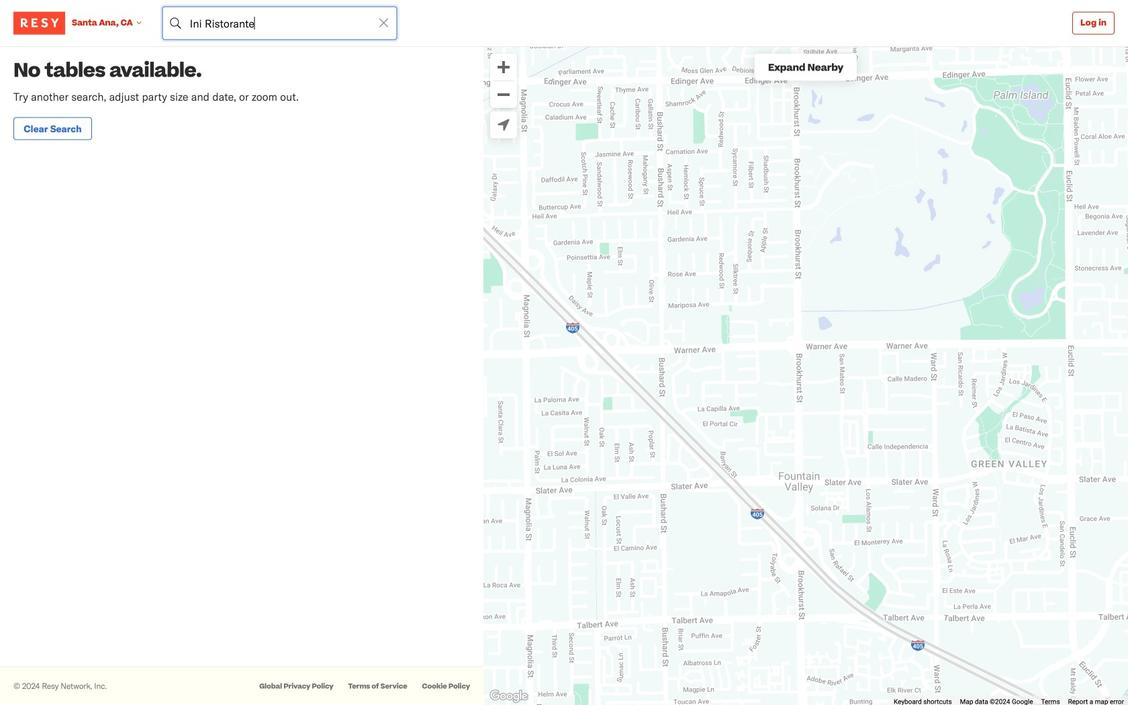Task type: describe. For each thing, give the bounding box(es) containing it.
Search restaurants, cuisines, etc. text field
[[162, 6, 397, 40]]

google image
[[487, 688, 531, 705]]

map region
[[365, 21, 1128, 705]]



Task type: locate. For each thing, give the bounding box(es) containing it.
None field
[[162, 6, 397, 40]]

clear search image
[[378, 17, 390, 29]]



Task type: vqa. For each thing, say whether or not it's contained in the screenshot.
4.8 out of 5 stars ICON
no



